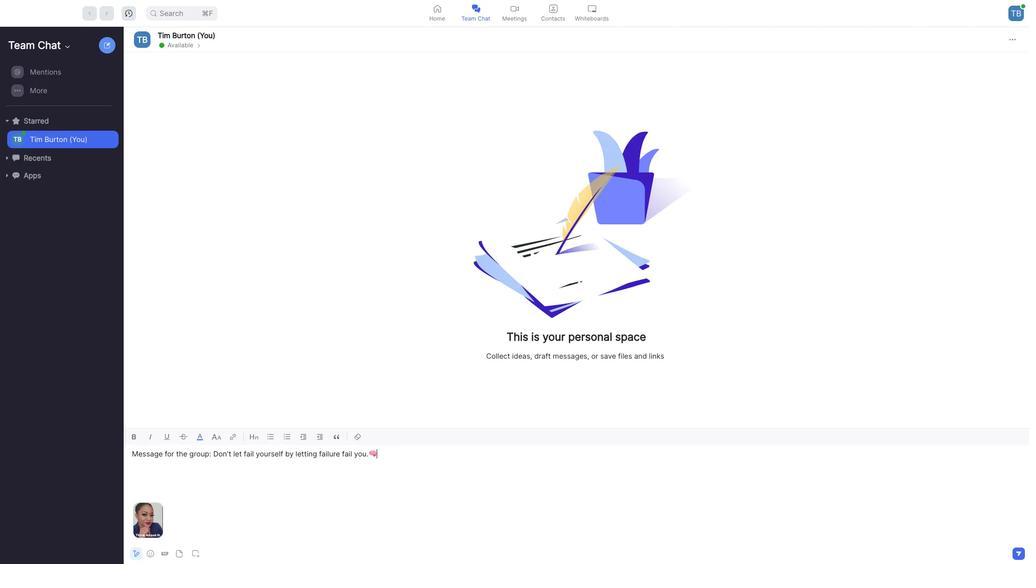 Task type: describe. For each thing, give the bounding box(es) containing it.
bulleted list (⇧⌘8) image
[[264, 431, 277, 444]]

mentions
[[30, 68, 61, 76]]

underline (⌘u) image
[[161, 431, 173, 444]]

0 vertical spatial tim burton (you)
[[158, 31, 215, 39]]

paragraph image
[[248, 431, 260, 444]]

messages,
[[553, 352, 589, 360]]

triangle right image inside apps tree item
[[4, 173, 10, 179]]

triangle right image inside recents "tree item"
[[4, 155, 10, 161]]

apps tree item
[[4, 167, 119, 184]]

starred
[[24, 116, 49, 125]]

let
[[233, 450, 242, 459]]

tree containing mentions
[[0, 62, 122, 195]]

1 horizontal spatial burton
[[172, 31, 195, 39]]

clear style image
[[351, 431, 364, 444]]

italic (⌘i) image
[[144, 431, 157, 444]]

don't
[[213, 450, 231, 459]]

your
[[543, 331, 565, 343]]

color image
[[194, 431, 206, 444]]

team chat image
[[472, 4, 480, 13]]

apps
[[24, 171, 41, 180]]

recents tree item
[[4, 149, 119, 167]]

tb for the right tim burton's avatar element
[[137, 34, 148, 45]]

chat inside button
[[478, 15, 490, 22]]

new image
[[104, 42, 110, 48]]

tb for the bottom tim burton's avatar element
[[14, 136, 22, 143]]

collect ideas, draft messages, or save files and links
[[486, 352, 664, 360]]

is
[[531, 331, 540, 343]]

contacts button
[[534, 0, 573, 26]]

starred tree item
[[4, 112, 119, 130]]

letting
[[296, 450, 317, 459]]

collect
[[486, 352, 510, 360]]

or
[[591, 352, 598, 360]]

space
[[615, 331, 646, 343]]

1 vertical spatial online image
[[22, 131, 26, 136]]

quote image
[[330, 431, 343, 444]]

triangle right image for recents "tree item"
[[4, 155, 10, 161]]

draft
[[534, 352, 551, 360]]

increase indent image
[[297, 431, 310, 444]]

home button
[[418, 0, 457, 26]]

screenshot image
[[192, 551, 199, 558]]

size image
[[210, 431, 223, 444]]

1 vertical spatial chat
[[38, 39, 61, 52]]

star image
[[12, 117, 20, 125]]

triangle right image for triangle right image inside apps tree item
[[4, 173, 10, 179]]

more
[[30, 86, 47, 95]]

this
[[507, 331, 528, 343]]

meetings button
[[495, 0, 534, 26]]

1 horizontal spatial (you)
[[197, 31, 215, 39]]

chevron right small image
[[196, 41, 202, 49]]

1 vertical spatial burton
[[45, 135, 67, 144]]

⌘f
[[202, 9, 213, 17]]

you.
[[354, 450, 368, 459]]

emoji image
[[147, 551, 154, 558]]

mentions button
[[7, 63, 119, 81]]

history image
[[125, 10, 132, 17]]

and
[[634, 352, 647, 360]]

more button
[[7, 82, 119, 99]]

message
[[132, 450, 163, 459]]

chevron right small image
[[196, 43, 202, 49]]



Task type: vqa. For each thing, say whether or not it's contained in the screenshot.
Video Camera On image
no



Task type: locate. For each thing, give the bounding box(es) containing it.
0 vertical spatial tim burton's avatar element
[[134, 31, 150, 48]]

team chat inside button
[[461, 15, 490, 22]]

chat
[[478, 15, 490, 22], [38, 39, 61, 52]]

chat down team chat image
[[478, 15, 490, 22]]

fail left you.
[[342, 450, 352, 459]]

team chat image
[[472, 4, 480, 13]]

triangle right image inside recents "tree item"
[[4, 155, 10, 161]]

2 horizontal spatial tb
[[1011, 8, 1022, 18]]

tim burton's avatar element right new icon
[[134, 31, 150, 48]]

tim up available
[[158, 31, 170, 39]]

group
[[0, 63, 119, 106]]

recents
[[24, 154, 51, 162]]

available
[[167, 41, 193, 49]]

1 horizontal spatial online image
[[159, 43, 164, 48]]

new image
[[104, 42, 110, 48]]

home
[[429, 15, 445, 22]]

tim burton (you)
[[158, 31, 215, 39], [30, 135, 87, 144]]

1 vertical spatial team
[[8, 39, 35, 52]]

whiteboard small image
[[588, 4, 596, 13]]

0 horizontal spatial team chat
[[8, 39, 61, 52]]

0 horizontal spatial (you)
[[69, 135, 87, 144]]

fail right let
[[244, 450, 254, 459]]

0 horizontal spatial chat
[[38, 39, 61, 52]]

online image
[[159, 43, 164, 48], [22, 131, 26, 136]]

the
[[176, 450, 187, 459]]

0 horizontal spatial team
[[8, 39, 35, 52]]

by
[[285, 450, 294, 459]]

files
[[618, 352, 632, 360]]

1 horizontal spatial tim burton's avatar element
[[134, 31, 150, 48]]

1 vertical spatial tim
[[30, 135, 43, 144]]

tim burton (you) down 'starred' tree item
[[30, 135, 87, 144]]

yourself
[[256, 450, 283, 459]]

team chat up mentions
[[8, 39, 61, 52]]

meetings
[[502, 15, 527, 22]]

tab list containing home
[[418, 0, 611, 26]]

0 horizontal spatial tb
[[14, 136, 22, 143]]

tim burton's avatar element
[[134, 31, 150, 48], [11, 133, 24, 146]]

whiteboards
[[575, 15, 609, 22]]

ellipses horizontal image
[[1010, 36, 1016, 43]]

message for the group: don't let fail yourself by letting failure fail you.
[[132, 450, 368, 459]]

failure
[[319, 450, 340, 459]]

triangle right image
[[4, 155, 10, 161], [4, 173, 10, 179]]

triangle right image left apps at the top of page
[[4, 173, 10, 179]]

online image left available
[[159, 43, 164, 48]]

bold (⌘b) image
[[128, 431, 140, 444]]

2 triangle right image from the top
[[4, 173, 10, 179]]

online image down starred
[[22, 131, 26, 136]]

screenshot image
[[192, 551, 199, 558]]

save
[[600, 352, 616, 360]]

contacts
[[541, 15, 565, 22]]

0 horizontal spatial burton
[[45, 135, 67, 144]]

history image
[[125, 10, 132, 17]]

profile contact image
[[549, 4, 557, 13], [549, 4, 557, 13]]

0 vertical spatial tb
[[1011, 8, 1022, 18]]

group containing mentions
[[0, 63, 119, 106]]

1 vertical spatial tim burton (you)
[[30, 135, 87, 144]]

chat image
[[12, 154, 20, 162], [12, 154, 20, 162]]

team inside button
[[461, 15, 476, 22]]

emoji image
[[147, 551, 154, 558]]

1 horizontal spatial fail
[[342, 450, 352, 459]]

star image
[[12, 117, 20, 125]]

ellipses horizontal image
[[1010, 36, 1016, 43]]

0 vertical spatial chat
[[478, 15, 490, 22]]

1 vertical spatial triangle right image
[[4, 173, 10, 179]]

(you) down 'starred' tree item
[[69, 135, 87, 144]]

fail
[[244, 450, 254, 459], [342, 450, 352, 459]]

0 vertical spatial triangle right image
[[4, 155, 10, 161]]

home small image
[[433, 4, 441, 13], [433, 4, 441, 13]]

1 horizontal spatial tim burton (you)
[[158, 31, 215, 39]]

0 vertical spatial team
[[461, 15, 476, 22]]

toolbar
[[124, 429, 1029, 446]]

1 vertical spatial tim burton's avatar element
[[11, 133, 24, 146]]

team up mentions
[[8, 39, 35, 52]]

links
[[649, 352, 664, 360]]

group:
[[189, 450, 211, 459]]

whiteboards button
[[573, 0, 611, 26]]

chevron down small image
[[63, 43, 72, 51], [63, 43, 72, 51]]

1 horizontal spatial team
[[461, 15, 476, 22]]

2 fail from the left
[[342, 450, 352, 459]]

1 vertical spatial tb
[[137, 34, 148, 45]]

send image
[[1015, 552, 1022, 557]]

online image
[[1021, 4, 1025, 8], [1021, 4, 1025, 8], [159, 43, 164, 48], [22, 131, 26, 136]]

triangle right image
[[4, 118, 10, 124], [4, 118, 10, 124], [4, 155, 10, 161], [4, 173, 10, 179]]

1 horizontal spatial chat
[[478, 15, 490, 22]]

burton
[[172, 31, 195, 39], [45, 135, 67, 144]]

0 vertical spatial (you)
[[197, 31, 215, 39]]

tb down star image
[[14, 136, 22, 143]]

add link image
[[227, 431, 239, 444]]

tb up ellipses horizontal icon
[[1011, 8, 1022, 18]]

file image
[[176, 551, 183, 558], [176, 551, 183, 558]]

search
[[160, 9, 183, 17]]

tim down starred
[[30, 135, 43, 144]]

tb right new icon
[[137, 34, 148, 45]]

burton down 'starred' tree item
[[45, 135, 67, 144]]

team
[[461, 15, 476, 22], [8, 39, 35, 52]]

tree
[[0, 62, 122, 195]]

0 horizontal spatial online image
[[22, 131, 26, 136]]

tim
[[158, 31, 170, 39], [30, 135, 43, 144]]

triangle right image left recents
[[4, 155, 10, 161]]

0 vertical spatial team chat
[[461, 15, 490, 22]]

0 horizontal spatial tim
[[30, 135, 43, 144]]

1 horizontal spatial tim
[[158, 31, 170, 39]]

burton up available
[[172, 31, 195, 39]]

chat up mentions
[[38, 39, 61, 52]]

for
[[165, 450, 174, 459]]

this is your personal space
[[507, 331, 646, 343]]

gif image
[[161, 551, 169, 558], [161, 551, 169, 558]]

personal
[[568, 331, 612, 343]]

magnifier image
[[150, 10, 157, 16], [150, 10, 157, 16]]

send image
[[1015, 552, 1022, 557]]

tb
[[1011, 8, 1022, 18], [137, 34, 148, 45], [14, 136, 22, 143]]

triangle right image inside apps tree item
[[4, 173, 10, 179]]

decrease indent image
[[314, 431, 326, 444]]

team chat
[[461, 15, 490, 22], [8, 39, 61, 52]]

ideas,
[[512, 352, 532, 360]]

1 fail from the left
[[244, 450, 254, 459]]

1 horizontal spatial team chat
[[461, 15, 490, 22]]

0 vertical spatial burton
[[172, 31, 195, 39]]

chatbot image
[[12, 172, 20, 179], [12, 172, 20, 179]]

format image
[[132, 550, 140, 559], [132, 550, 140, 559]]

(you) up chevron right small icon
[[197, 31, 215, 39]]

tim burton's avatar element down star image
[[11, 133, 24, 146]]

tab list
[[418, 0, 611, 26]]

(you)
[[197, 31, 215, 39], [69, 135, 87, 144]]

tim burton (you) up available
[[158, 31, 215, 39]]

1 horizontal spatial tb
[[137, 34, 148, 45]]

1 vertical spatial (you)
[[69, 135, 87, 144]]

0 vertical spatial online image
[[159, 43, 164, 48]]

0 horizontal spatial tim burton's avatar element
[[11, 133, 24, 146]]

team chat down team chat image
[[461, 15, 490, 22]]

0 horizontal spatial tim burton (you)
[[30, 135, 87, 144]]

0 vertical spatial tim
[[158, 31, 170, 39]]

numbered list image
[[281, 431, 293, 444]]

1 triangle right image from the top
[[4, 155, 10, 161]]

strikethrough (⇧⌘x) image
[[177, 431, 190, 444]]

2 vertical spatial tb
[[14, 136, 22, 143]]

team down team chat image
[[461, 15, 476, 22]]

0 horizontal spatial fail
[[244, 450, 254, 459]]

team chat button
[[457, 0, 495, 26]]

1 vertical spatial team chat
[[8, 39, 61, 52]]

video on image
[[510, 4, 519, 13], [510, 4, 519, 13]]

whiteboard small image
[[588, 4, 596, 13]]



